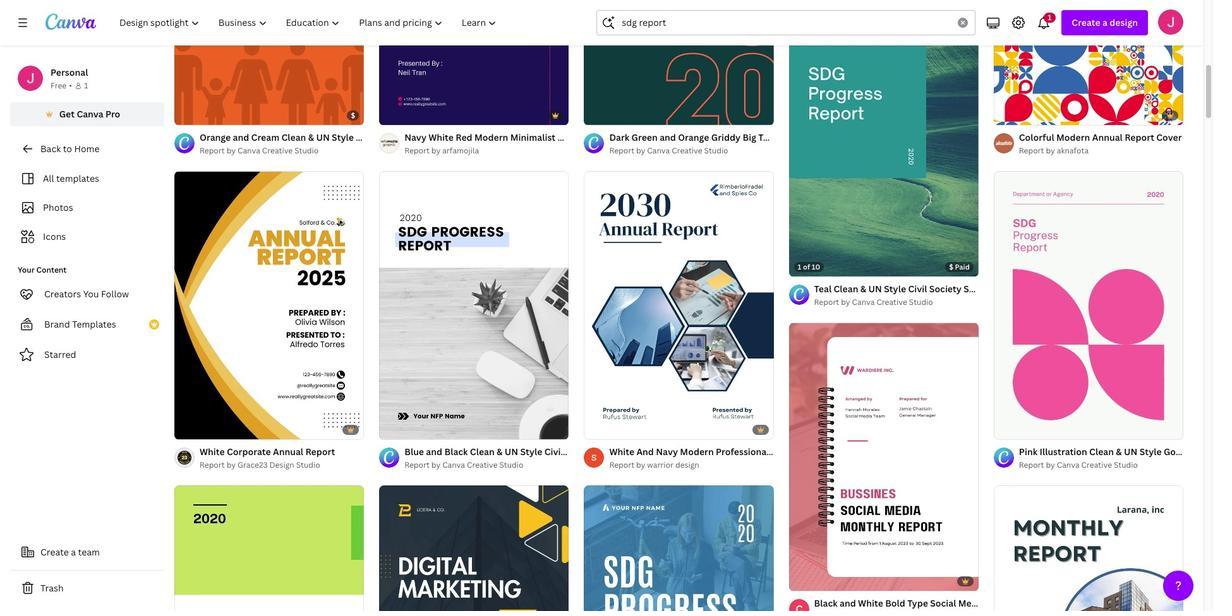 Task type: locate. For each thing, give the bounding box(es) containing it.
by inside dark green and orange griddy big type government sdg progress report report by canva creative studio
[[637, 146, 646, 156]]

by inside the colorful modern annual report cover report by aknafota
[[1047, 146, 1056, 156]]

0 horizontal spatial a
[[71, 547, 76, 559]]

and right blue
[[426, 446, 443, 458]]

0 vertical spatial $
[[351, 111, 355, 120]]

and inside blue and black clean & un style civil society sdg progress report report by canva creative studio
[[426, 446, 443, 458]]

illustration
[[1040, 446, 1088, 458]]

cnurcahyani element
[[789, 600, 810, 612]]

design left "james peterson" image
[[1110, 16, 1139, 28]]

teal
[[815, 284, 832, 296]]

1 horizontal spatial orange
[[678, 132, 710, 144]]

back to home
[[40, 143, 100, 155]]

white and navy modern professional companyannual report report by warrior design
[[610, 446, 875, 471]]

create inside button
[[40, 547, 69, 559]]

1 horizontal spatial modern
[[680, 446, 714, 458]]

white left the corporate
[[200, 446, 225, 458]]

orange left cream
[[200, 132, 231, 144]]

0 vertical spatial design
[[1110, 16, 1139, 28]]

create
[[1072, 16, 1101, 28], [40, 547, 69, 559]]

1 vertical spatial black
[[815, 598, 838, 610]]

type right big on the right of the page
[[759, 132, 779, 144]]

of for the blue and black clean & un style civil society sdg progress report image
[[394, 425, 401, 434]]

report by canva creative studio link for and
[[610, 145, 774, 158]]

modern inside the colorful modern annual report cover report by aknafota
[[1057, 132, 1091, 144]]

white inside white and navy modern professional companyannual report report by warrior design
[[610, 446, 635, 458]]

blue white and yellow clean & un style civil society sdg progress report image
[[584, 486, 774, 612]]

1 orange from the left
[[200, 132, 231, 144]]

a for design
[[1103, 16, 1108, 28]]

white left 'bold'
[[859, 598, 884, 610]]

create inside dropdown button
[[1072, 16, 1101, 28]]

free
[[51, 80, 67, 91]]

society inside teal clean & un style civil society sdg progress report report by canva creative studio
[[930, 284, 962, 296]]

evaluation
[[591, 132, 637, 144]]

1 vertical spatial create
[[40, 547, 69, 559]]

by inside orange and cream clean & un style business sdg progress report report by canva creative studio
[[227, 146, 236, 156]]

and for blue and black clean & un style civil society sdg progress report report by canva creative studio
[[426, 446, 443, 458]]

annual for colorful modern annual report cover
[[1093, 132, 1123, 144]]

un inside pink illustration clean & un style governmen report by canva creative studio
[[1125, 446, 1138, 458]]

by
[[227, 146, 236, 156], [432, 146, 441, 156], [637, 146, 646, 156], [1047, 146, 1056, 156], [842, 297, 851, 308], [227, 460, 236, 471], [432, 460, 441, 471], [637, 460, 646, 471], [1047, 460, 1056, 471]]

a inside create a team button
[[71, 547, 76, 559]]

dark green and orange griddy big type government sdg progress report image
[[584, 0, 774, 125]]

0 horizontal spatial $
[[351, 111, 355, 120]]

of for navy white red modern minimalist project evaluation annual report image
[[394, 110, 401, 120]]

professional
[[716, 446, 770, 458]]

civil inside blue and black clean & un style civil society sdg progress report report by canva creative studio
[[545, 446, 564, 458]]

0 horizontal spatial society
[[566, 446, 598, 458]]

navy inside "navy white red modern minimalist project evaluation annual report report by arfamojila"
[[405, 132, 427, 144]]

studio inside white corporate annual report report by grace23 design studio
[[296, 460, 320, 471]]

& inside teal clean & un style civil society sdg progress report report by canva creative studio
[[861, 284, 867, 296]]

black and white bold type social media report report
[[815, 598, 1049, 610]]

studio inside dark green and orange griddy big type government sdg progress report report by canva creative studio
[[705, 146, 729, 156]]

progress inside orange and cream clean & un style business sdg progress report report by canva creative studio
[[417, 132, 454, 144]]

modern inside white and navy modern professional companyannual report report by warrior design
[[680, 446, 714, 458]]

1 vertical spatial design
[[676, 460, 700, 471]]

green
[[632, 132, 658, 144]]

annual inside white corporate annual report report by grace23 design studio
[[273, 446, 304, 458]]

back
[[40, 143, 61, 155]]

cream
[[251, 132, 280, 144]]

studio inside blue and black clean & un style civil society sdg progress report report by canva creative studio
[[500, 460, 524, 471]]

a for team
[[71, 547, 76, 559]]

None search field
[[597, 10, 976, 35]]

un inside blue and black clean & un style civil society sdg progress report report by canva creative studio
[[505, 446, 518, 458]]

1 horizontal spatial annual
[[639, 132, 669, 144]]

navy right business
[[405, 132, 427, 144]]

orange inside dark green and orange griddy big type government sdg progress report report by canva creative studio
[[678, 132, 710, 144]]

design right warrior on the right of the page
[[676, 460, 700, 471]]

1 vertical spatial society
[[566, 446, 598, 458]]

report by canva creative studio link for &
[[815, 297, 979, 309]]

modern
[[475, 132, 509, 144], [1057, 132, 1091, 144], [680, 446, 714, 458]]

griddy
[[712, 132, 741, 144]]

1
[[84, 80, 88, 91], [183, 110, 187, 120], [388, 110, 392, 120], [593, 110, 597, 120], [798, 263, 802, 272], [388, 425, 392, 434], [593, 425, 597, 434], [798, 577, 802, 586]]

canva inside dark green and orange griddy big type government sdg progress report report by canva creative studio
[[648, 146, 670, 156]]

style
[[332, 132, 354, 144], [885, 284, 907, 296], [521, 446, 543, 458], [1140, 446, 1162, 458]]

and inside 'link'
[[840, 598, 856, 610]]

of
[[189, 110, 196, 120], [394, 110, 401, 120], [599, 110, 606, 120], [804, 263, 811, 272], [394, 425, 401, 434], [599, 425, 606, 434], [804, 577, 811, 586]]

sdg
[[396, 132, 415, 144], [838, 132, 856, 144], [964, 284, 983, 296], [600, 446, 619, 458]]

navy
[[405, 132, 427, 144], [656, 446, 678, 458]]

create a design
[[1072, 16, 1139, 28]]

bold
[[886, 598, 906, 610]]

and
[[637, 446, 654, 458]]

0 vertical spatial a
[[1103, 16, 1108, 28]]

1 horizontal spatial black
[[815, 598, 838, 610]]

pink illustration clean & un style governmen link
[[1020, 446, 1214, 460]]

navy white red modern minimalist project evaluation annual report link
[[405, 131, 701, 145]]

orange left griddy
[[678, 132, 710, 144]]

white and navy modern professional companyannual report image
[[584, 172, 774, 440]]

0 horizontal spatial annual
[[273, 446, 304, 458]]

1 of 10 link
[[174, 0, 364, 125], [379, 0, 569, 125], [584, 0, 774, 125], [789, 9, 979, 278], [379, 172, 569, 440], [584, 172, 774, 440], [789, 323, 979, 592]]

0 vertical spatial black
[[445, 446, 468, 458]]

photos link
[[18, 196, 157, 220]]

by inside teal clean & un style civil society sdg progress report report by canva creative studio
[[842, 297, 851, 308]]

1 horizontal spatial create
[[1072, 16, 1101, 28]]

10
[[197, 110, 206, 120], [402, 110, 411, 120], [607, 110, 616, 120], [812, 263, 821, 272], [402, 425, 411, 434], [607, 425, 616, 434], [812, 577, 821, 586]]

type right 'bold'
[[908, 598, 929, 610]]

studio down pink illustration clean & un style governmen link
[[1115, 460, 1139, 471]]

2 horizontal spatial modern
[[1057, 132, 1091, 144]]

0 horizontal spatial modern
[[475, 132, 509, 144]]

report by canva creative studio link for clean
[[1020, 460, 1184, 472]]

white inside "navy white red modern minimalist project evaluation annual report report by arfamojila"
[[429, 132, 454, 144]]

annual right dark
[[639, 132, 669, 144]]

1 of 10
[[183, 110, 206, 120], [388, 110, 411, 120], [593, 110, 616, 120], [798, 263, 821, 272], [388, 425, 411, 434], [593, 425, 616, 434], [798, 577, 821, 586]]

sdg right business
[[396, 132, 415, 144]]

0 horizontal spatial black
[[445, 446, 468, 458]]

pink illustration clean & un style government sdg progress report image
[[994, 172, 1184, 440]]

government
[[782, 132, 836, 144]]

team
[[78, 547, 100, 559]]

modern inside "navy white red modern minimalist project evaluation annual report report by arfamojila"
[[475, 132, 509, 144]]

1 horizontal spatial society
[[930, 284, 962, 296]]

1 horizontal spatial $
[[950, 263, 954, 272]]

and inside orange and cream clean & un style business sdg progress report report by canva creative studio
[[233, 132, 249, 144]]

home
[[74, 143, 100, 155]]

canva
[[77, 108, 103, 120], [238, 146, 260, 156], [648, 146, 670, 156], [853, 297, 875, 308], [443, 460, 465, 471], [1058, 460, 1080, 471]]

black and white bold type social media report report image
[[789, 323, 979, 592]]

0 vertical spatial create
[[1072, 16, 1101, 28]]

aknafota
[[1058, 146, 1089, 156]]

1 horizontal spatial navy
[[656, 446, 678, 458]]

companyannual
[[772, 446, 843, 458]]

studio inside orange and cream clean & un style business sdg progress report report by canva creative studio
[[295, 146, 319, 156]]

1 of 10 link for white and navy modern professional companyannual report
[[584, 172, 774, 440]]

clean inside teal clean & un style civil society sdg progress report report by canva creative studio
[[834, 284, 859, 296]]

modern up report by warrior design link
[[680, 446, 714, 458]]

2 horizontal spatial annual
[[1093, 132, 1123, 144]]

dark
[[610, 132, 630, 144]]

yellow and black modern digital marketing annual report image
[[379, 486, 569, 612]]

0 horizontal spatial orange
[[200, 132, 231, 144]]

sdg left and
[[600, 446, 619, 458]]

navy inside white and navy modern professional companyannual report report by warrior design
[[656, 446, 678, 458]]

sdg right government
[[838, 132, 856, 144]]

modern up "aknafota"
[[1057, 132, 1091, 144]]

back to home link
[[10, 137, 164, 162]]

1 horizontal spatial type
[[908, 598, 929, 610]]

canva inside orange and cream clean & un style business sdg progress report report by canva creative studio
[[238, 146, 260, 156]]

a inside create a design dropdown button
[[1103, 16, 1108, 28]]

social
[[931, 598, 957, 610]]

0 vertical spatial civil
[[909, 284, 928, 296]]

get canva pro
[[59, 108, 120, 120]]

studio down griddy
[[705, 146, 729, 156]]

0 horizontal spatial design
[[676, 460, 700, 471]]

civil
[[909, 284, 928, 296], [545, 446, 564, 458]]

studio inside teal clean & un style civil society sdg progress report report by canva creative studio
[[910, 297, 934, 308]]

blue and black clean & un style civil society sdg progress report image
[[379, 172, 569, 440]]

progress
[[417, 132, 454, 144], [859, 132, 896, 144], [985, 284, 1022, 296], [621, 446, 658, 458]]

orange and cream clean & un style business sdg progress report image
[[174, 0, 364, 125]]

you
[[83, 288, 99, 300]]

and left 'bold'
[[840, 598, 856, 610]]

0 horizontal spatial navy
[[405, 132, 427, 144]]

design inside dropdown button
[[1110, 16, 1139, 28]]

1 horizontal spatial civil
[[909, 284, 928, 296]]

report by canva creative studio link for black
[[405, 460, 569, 472]]

1 of 10 link for blue and black clean & un style civil society sdg progress report
[[379, 172, 569, 440]]

Search search field
[[622, 11, 951, 35]]

by inside white corporate annual report report by grace23 design studio
[[227, 460, 236, 471]]

white and navy modern professional companyannual report link
[[610, 446, 875, 460]]

1 vertical spatial type
[[908, 598, 929, 610]]

0 horizontal spatial type
[[759, 132, 779, 144]]

un
[[316, 132, 330, 144], [869, 284, 882, 296], [505, 446, 518, 458], [1125, 446, 1138, 458]]

white corporate annual report report by grace23 design studio
[[200, 446, 335, 471]]

black right blue
[[445, 446, 468, 458]]

annual inside the colorful modern annual report cover report by aknafota
[[1093, 132, 1123, 144]]

studio down orange and cream clean & un style business sdg progress report link
[[295, 146, 319, 156]]

annual up the design at the left bottom of the page
[[273, 446, 304, 458]]

10 for dark green and orange griddy big type government sdg progress report image
[[607, 110, 616, 120]]

colorful modern annual report cover report by aknafota
[[1020, 132, 1183, 156]]

1 vertical spatial a
[[71, 547, 76, 559]]

clean
[[282, 132, 306, 144], [834, 284, 859, 296], [470, 446, 495, 458], [1090, 446, 1115, 458]]

studio right the design at the left bottom of the page
[[296, 460, 320, 471]]

black right "cnurcahyani" element
[[815, 598, 838, 610]]

icons link
[[18, 225, 157, 249]]

and
[[233, 132, 249, 144], [660, 132, 676, 144], [426, 446, 443, 458], [840, 598, 856, 610]]

icons
[[43, 231, 66, 243]]

1 vertical spatial $
[[950, 263, 954, 272]]

0 vertical spatial type
[[759, 132, 779, 144]]

2 orange from the left
[[678, 132, 710, 144]]

creators you follow
[[44, 288, 129, 300]]

report by aknafota link
[[1020, 145, 1183, 158]]

0 horizontal spatial create
[[40, 547, 69, 559]]

1 horizontal spatial a
[[1103, 16, 1108, 28]]

creative inside dark green and orange griddy big type government sdg progress report report by canva creative studio
[[672, 146, 703, 156]]

$ up orange and cream clean & un style business sdg progress report link
[[351, 111, 355, 120]]

and right the green
[[660, 132, 676, 144]]

sdg inside orange and cream clean & un style business sdg progress report report by canva creative studio
[[396, 132, 415, 144]]

sdg down paid
[[964, 284, 983, 296]]

sdg inside blue and black clean & un style civil society sdg progress report report by canva creative studio
[[600, 446, 619, 458]]

type
[[759, 132, 779, 144], [908, 598, 929, 610]]

white
[[429, 132, 454, 144], [200, 446, 225, 458], [610, 446, 635, 458], [859, 598, 884, 610]]

sdg inside dark green and orange griddy big type government sdg progress report report by canva creative studio
[[838, 132, 856, 144]]

1 vertical spatial navy
[[656, 446, 678, 458]]

•
[[69, 80, 72, 91]]

report
[[456, 132, 486, 144], [671, 132, 701, 144], [898, 132, 927, 144], [1125, 132, 1155, 144], [200, 146, 225, 156], [405, 146, 430, 156], [610, 146, 635, 156], [1020, 146, 1045, 156], [1024, 284, 1054, 296], [815, 297, 840, 308], [306, 446, 335, 458], [660, 446, 690, 458], [846, 446, 875, 458], [200, 460, 225, 471], [405, 460, 430, 471], [610, 460, 635, 471], [1020, 460, 1045, 471], [987, 598, 1017, 610], [1019, 598, 1049, 610]]

project
[[558, 132, 589, 144]]

blue
[[405, 446, 424, 458]]

0 vertical spatial navy
[[405, 132, 427, 144]]

creative inside blue and black clean & un style civil society sdg progress report report by canva creative studio
[[467, 460, 498, 471]]

studio down blue and black clean & un style civil society sdg progress report link
[[500, 460, 524, 471]]

big
[[743, 132, 757, 144]]

1 of 10 for dark green and orange griddy big type government sdg progress report image
[[593, 110, 616, 120]]

black
[[445, 446, 468, 458], [815, 598, 838, 610]]

white left and
[[610, 446, 635, 458]]

annual up report by aknafota link
[[1093, 132, 1123, 144]]

creative inside teal clean & un style civil society sdg progress report report by canva creative studio
[[877, 297, 908, 308]]

report by arfamojila link
[[405, 145, 569, 158]]

studio down teal clean & un style civil society sdg progress report link
[[910, 297, 934, 308]]

& inside blue and black clean & un style civil society sdg progress report report by canva creative studio
[[497, 446, 503, 458]]

$ left paid
[[950, 263, 954, 272]]

studio inside pink illustration clean & un style governmen report by canva creative studio
[[1115, 460, 1139, 471]]

0 horizontal spatial civil
[[545, 446, 564, 458]]

0 vertical spatial society
[[930, 284, 962, 296]]

1 horizontal spatial design
[[1110, 16, 1139, 28]]

1 vertical spatial civil
[[545, 446, 564, 458]]

1 of 10 for navy white red modern minimalist project evaluation annual report image
[[388, 110, 411, 120]]

modern up report by arfamojila link
[[475, 132, 509, 144]]

design
[[1110, 16, 1139, 28], [676, 460, 700, 471]]

navy up warrior on the right of the page
[[656, 446, 678, 458]]

colorful
[[1020, 132, 1055, 144]]

minimalist
[[511, 132, 556, 144]]

white left red
[[429, 132, 454, 144]]

report by grace23 design studio link
[[200, 460, 335, 472]]

brand templates
[[44, 319, 116, 331]]

clean inside pink illustration clean & un style governmen report by canva creative studio
[[1090, 446, 1115, 458]]

and left cream
[[233, 132, 249, 144]]

style inside pink illustration clean & un style governmen report by canva creative studio
[[1140, 446, 1162, 458]]

your content
[[18, 265, 67, 276]]



Task type: vqa. For each thing, say whether or not it's contained in the screenshot.
'Man & Woman Carring Lots Of Brightly Coloured Clothes' image
no



Task type: describe. For each thing, give the bounding box(es) containing it.
cnurcahyani image
[[789, 600, 810, 612]]

free •
[[51, 80, 72, 91]]

create for create a team
[[40, 547, 69, 559]]

creators
[[44, 288, 81, 300]]

creative inside pink illustration clean & un style governmen report by canva creative studio
[[1082, 460, 1113, 471]]

media
[[959, 598, 985, 610]]

get
[[59, 108, 75, 120]]

trash link
[[10, 577, 164, 602]]

1 of 10 for black and white bold type social media report report image
[[798, 577, 821, 586]]

navy white red modern minimalist project evaluation annual report image
[[379, 0, 569, 125]]

of for dark green and orange griddy big type government sdg progress report image
[[599, 110, 606, 120]]

of for orange and cream clean & un style business sdg progress report image
[[189, 110, 196, 120]]

white inside white corporate annual report report by grace23 design studio
[[200, 446, 225, 458]]

arfamojila
[[443, 146, 479, 156]]

james peterson image
[[1159, 9, 1184, 35]]

10 for black and white bold type social media report report image
[[812, 577, 821, 586]]

blue simple corporate report monthly report image
[[994, 486, 1184, 612]]

by inside white and navy modern professional companyannual report report by warrior design
[[637, 460, 646, 471]]

by inside blue and black clean & un style civil society sdg progress report report by canva creative studio
[[432, 460, 441, 471]]

progress inside blue and black clean & un style civil society sdg progress report report by canva creative studio
[[621, 446, 658, 458]]

canva inside pink illustration clean & un style governmen report by canva creative studio
[[1058, 460, 1080, 471]]

sdg inside teal clean & un style civil society sdg progress report report by canva creative studio
[[964, 284, 983, 296]]

clean inside orange and cream clean & un style business sdg progress report report by canva creative studio
[[282, 132, 306, 144]]

creative inside orange and cream clean & un style business sdg progress report report by canva creative studio
[[262, 146, 293, 156]]

of for black and white bold type social media report report image
[[804, 577, 811, 586]]

annual for white corporate annual report
[[273, 446, 304, 458]]

warrior
[[648, 460, 674, 471]]

templates
[[72, 319, 116, 331]]

black and white bold type social media report report link
[[815, 598, 1049, 611]]

teal clean & un style civil society sdg progress report link
[[815, 283, 1054, 297]]

blue and black clean & un style civil society sdg progress report link
[[405, 446, 690, 460]]

starred
[[44, 349, 76, 361]]

dark green and orange griddy big type government sdg progress report report by canva creative studio
[[610, 132, 927, 156]]

create for create a design
[[1072, 16, 1101, 28]]

$ for $
[[351, 111, 355, 120]]

governmen
[[1164, 446, 1214, 458]]

10 for the blue and black clean & un style civil society sdg progress report image
[[402, 425, 411, 434]]

annual inside "navy white red modern minimalist project evaluation annual report report by arfamojila"
[[639, 132, 669, 144]]

10 for navy white red modern minimalist project evaluation annual report image
[[402, 110, 411, 120]]

design inside white and navy modern professional companyannual report report by warrior design
[[676, 460, 700, 471]]

top level navigation element
[[111, 10, 508, 35]]

progress inside teal clean & un style civil society sdg progress report report by canva creative studio
[[985, 284, 1022, 296]]

colorful modern annual report cover image
[[994, 0, 1184, 125]]

pink
[[1020, 446, 1038, 458]]

progress inside dark green and orange griddy big type government sdg progress report report by canva creative studio
[[859, 132, 896, 144]]

pro
[[106, 108, 120, 120]]

pink illustration clean & un style governmen report by canva creative studio
[[1020, 446, 1214, 471]]

white corporate annual report image
[[174, 172, 364, 440]]

teal clean & un style civil society sdg progress report report by canva creative studio
[[815, 284, 1054, 308]]

1 of 10 for orange and cream clean & un style business sdg progress report image
[[183, 110, 206, 120]]

by inside "navy white red modern minimalist project evaluation annual report report by arfamojila"
[[432, 146, 441, 156]]

teal clean & un style civil society sdg progress report image
[[789, 9, 979, 277]]

all
[[43, 173, 54, 185]]

style inside orange and cream clean & un style business sdg progress report report by canva creative studio
[[332, 132, 354, 144]]

society inside blue and black clean & un style civil society sdg progress report report by canva creative studio
[[566, 446, 598, 458]]

& inside pink illustration clean & un style governmen report by canva creative studio
[[1117, 446, 1123, 458]]

blue and black clean & un style civil society sdg progress report report by canva creative studio
[[405, 446, 690, 471]]

lime green griddy big type government sdg progress report image
[[174, 486, 364, 612]]

grace23
[[238, 460, 268, 471]]

personal
[[51, 66, 88, 78]]

canva inside teal clean & un style civil society sdg progress report report by canva creative studio
[[853, 297, 875, 308]]

all templates link
[[18, 167, 157, 191]]

content
[[36, 265, 67, 276]]

un inside teal clean & un style civil society sdg progress report report by canva creative studio
[[869, 284, 882, 296]]

red
[[456, 132, 473, 144]]

report inside pink illustration clean & un style governmen report by canva creative studio
[[1020, 460, 1045, 471]]

trash
[[40, 583, 64, 595]]

un inside orange and cream clean & un style business sdg progress report report by canva creative studio
[[316, 132, 330, 144]]

your
[[18, 265, 35, 276]]

orange and cream clean & un style business sdg progress report link
[[200, 131, 486, 145]]

1 of 10 for the blue and black clean & un style civil society sdg progress report image
[[388, 425, 411, 434]]

by inside pink illustration clean & un style governmen report by canva creative studio
[[1047, 460, 1056, 471]]

cover
[[1157, 132, 1183, 144]]

create a team
[[40, 547, 100, 559]]

templates
[[56, 173, 99, 185]]

white inside 'link'
[[859, 598, 884, 610]]

dark green and orange griddy big type government sdg progress report link
[[610, 131, 927, 145]]

photos
[[43, 202, 73, 214]]

report by canva creative studio link for cream
[[200, 145, 364, 158]]

all templates
[[43, 173, 99, 185]]

design
[[270, 460, 294, 471]]

orange inside orange and cream clean & un style business sdg progress report report by canva creative studio
[[200, 132, 231, 144]]

$ for $ paid
[[950, 263, 954, 272]]

and for orange and cream clean & un style business sdg progress report report by canva creative studio
[[233, 132, 249, 144]]

black inside 'link'
[[815, 598, 838, 610]]

corporate
[[227, 446, 271, 458]]

1 of 10 link for teal clean & un style civil society sdg progress report
[[789, 9, 979, 278]]

10 for orange and cream clean & un style business sdg progress report image
[[197, 110, 206, 120]]

style inside blue and black clean & un style civil society sdg progress report report by canva creative studio
[[521, 446, 543, 458]]

clean inside blue and black clean & un style civil society sdg progress report report by canva creative studio
[[470, 446, 495, 458]]

white corporate annual report link
[[200, 446, 335, 460]]

report by warrior design link
[[610, 460, 774, 472]]

canva inside button
[[77, 108, 103, 120]]

brand
[[44, 319, 70, 331]]

type inside dark green and orange griddy big type government sdg progress report report by canva creative studio
[[759, 132, 779, 144]]

1 of 10 link for orange and cream clean & un style business sdg progress report
[[174, 0, 364, 125]]

get canva pro button
[[10, 102, 164, 126]]

colorful modern annual report cover link
[[1020, 131, 1183, 145]]

and for black and white bold type social media report report
[[840, 598, 856, 610]]

follow
[[101, 288, 129, 300]]

paid
[[956, 263, 970, 272]]

modern for navy white red modern minimalist project evaluation annual report
[[475, 132, 509, 144]]

$ paid
[[950, 263, 970, 272]]

style inside teal clean & un style civil society sdg progress report report by canva creative studio
[[885, 284, 907, 296]]

to
[[63, 143, 72, 155]]

black inside blue and black clean & un style civil society sdg progress report report by canva creative studio
[[445, 446, 468, 458]]

brand templates link
[[10, 312, 164, 338]]

type inside 'link'
[[908, 598, 929, 610]]

create a team button
[[10, 541, 164, 566]]

civil inside teal clean & un style civil society sdg progress report report by canva creative studio
[[909, 284, 928, 296]]

& inside orange and cream clean & un style business sdg progress report report by canva creative studio
[[308, 132, 314, 144]]

and inside dark green and orange griddy big type government sdg progress report report by canva creative studio
[[660, 132, 676, 144]]

business
[[356, 132, 394, 144]]

orange and cream clean & un style business sdg progress report report by canva creative studio
[[200, 132, 486, 156]]

create a design button
[[1062, 10, 1149, 35]]

c link
[[789, 600, 810, 612]]

starred link
[[10, 343, 164, 368]]

navy white red modern minimalist project evaluation annual report report by arfamojila
[[405, 132, 701, 156]]

1 of 10 link for navy white red modern minimalist project evaluation annual report
[[379, 0, 569, 125]]

canva inside blue and black clean & un style civil society sdg progress report report by canva creative studio
[[443, 460, 465, 471]]

modern for white and navy modern professional companyannual report
[[680, 446, 714, 458]]

creators you follow link
[[10, 282, 164, 307]]



